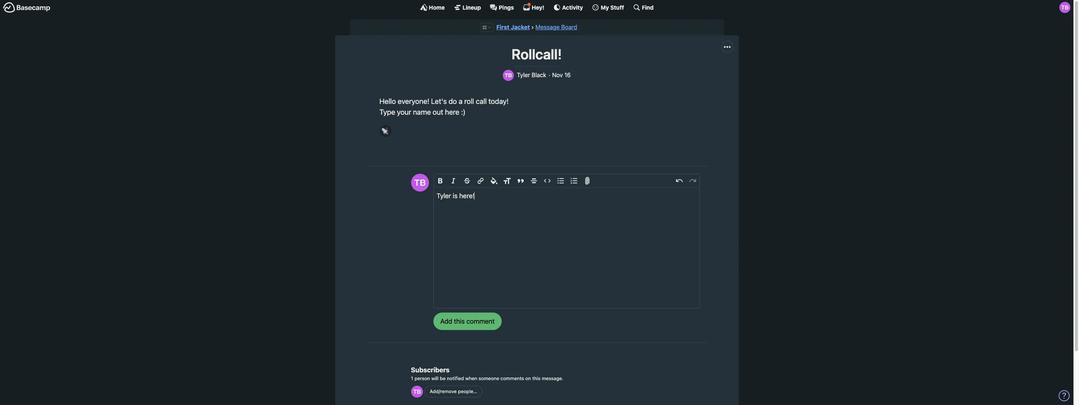 Task type: locate. For each thing, give the bounding box(es) containing it.
is
[[453, 192, 458, 200]]

0 vertical spatial tyler black image
[[1060, 2, 1071, 13]]

1 horizontal spatial tyler
[[517, 72, 530, 78]]

1 vertical spatial tyler
[[437, 192, 451, 200]]

my
[[601, 4, 609, 11]]

main element
[[0, 0, 1074, 14]]

0 vertical spatial tyler
[[517, 72, 530, 78]]

add/remove people… link
[[425, 386, 483, 398]]

stuff
[[611, 4, 624, 11]]

subscribers
[[411, 366, 450, 374]]

board
[[562, 24, 577, 30]]

hey! button
[[523, 3, 545, 11]]

add/remove
[[430, 388, 457, 394]]

0 horizontal spatial tyler
[[437, 192, 451, 200]]

people…
[[458, 388, 477, 394]]

tyler left black
[[517, 72, 530, 78]]

Type your comment here… text field
[[434, 188, 700, 308]]

home link
[[420, 4, 445, 11]]

my stuff
[[601, 4, 624, 11]]

first jacket link
[[497, 24, 530, 30]]

tyler for tyler is here!
[[437, 192, 451, 200]]

1 horizontal spatial tyler black image
[[1060, 2, 1071, 13]]

jacket
[[511, 24, 530, 30]]

0 vertical spatial tyler black image
[[503, 70, 514, 81]]

tyler black image
[[503, 70, 514, 81], [411, 174, 429, 192]]

today!
[[489, 97, 509, 105]]

first
[[497, 24, 510, 30]]

activity link
[[554, 4, 583, 11]]

:)
[[461, 108, 466, 116]]

message board link
[[536, 24, 577, 30]]

tyler is here!
[[437, 192, 475, 200]]

1 horizontal spatial tyler black image
[[503, 70, 514, 81]]

comments
[[501, 375, 524, 381]]

tyler black image
[[1060, 2, 1071, 13], [411, 386, 423, 397]]

0 horizontal spatial tyler black image
[[411, 386, 423, 397]]

let's
[[431, 97, 447, 105]]

tyler left is
[[437, 192, 451, 200]]

lineup
[[463, 4, 481, 11]]

will
[[432, 375, 439, 381]]

nov 16 element
[[553, 72, 571, 78]]

16
[[565, 72, 571, 78]]

tyler
[[517, 72, 530, 78], [437, 192, 451, 200]]

0 horizontal spatial tyler black image
[[411, 174, 429, 192]]

None submit
[[433, 313, 502, 330]]

a
[[459, 97, 463, 105]]

your
[[397, 108, 411, 116]]

1
[[411, 375, 413, 381]]

tyler inside type your comment here… text field
[[437, 192, 451, 200]]

hey!
[[532, 4, 545, 11]]

pings button
[[490, 4, 514, 11]]

hello everyone! let's do a roll call today! type your name out here :)
[[380, 97, 509, 116]]



Task type: vqa. For each thing, say whether or not it's contained in the screenshot.
Company/organization text box Email address email field
no



Task type: describe. For each thing, give the bounding box(es) containing it.
my stuff button
[[592, 4, 624, 11]]

this
[[533, 375, 541, 381]]

tyler black
[[517, 72, 547, 78]]

activity
[[562, 4, 583, 11]]

switch accounts image
[[3, 2, 50, 13]]

rollcall!
[[512, 46, 562, 63]]

› message board
[[532, 24, 577, 30]]

hello
[[380, 97, 396, 105]]

black
[[532, 72, 547, 78]]

1 vertical spatial tyler black image
[[411, 174, 429, 192]]

nov
[[553, 72, 563, 78]]

add/remove people…
[[430, 388, 477, 394]]

nov 16
[[553, 72, 571, 78]]

name
[[413, 108, 431, 116]]

out
[[433, 108, 443, 116]]

do
[[449, 97, 457, 105]]

call
[[476, 97, 487, 105]]

message
[[536, 24, 560, 30]]

›
[[532, 24, 534, 30]]

someone
[[479, 375, 499, 381]]

first jacket
[[497, 24, 530, 30]]

message.
[[542, 375, 564, 381]]

tyler for tyler black
[[517, 72, 530, 78]]

on
[[526, 375, 531, 381]]

pings
[[499, 4, 514, 11]]

roll
[[465, 97, 474, 105]]

home
[[429, 4, 445, 11]]

person
[[415, 375, 430, 381]]

1 vertical spatial tyler black image
[[411, 386, 423, 397]]

tyler black image inside main element
[[1060, 2, 1071, 13]]

here!
[[460, 192, 475, 200]]

find
[[642, 4, 654, 11]]

notified
[[447, 375, 464, 381]]

subscribers 1 person will be notified when someone comments on this message.
[[411, 366, 564, 381]]

type
[[380, 108, 395, 116]]

lineup link
[[454, 4, 481, 11]]

be
[[440, 375, 446, 381]]

when
[[466, 375, 478, 381]]

here
[[445, 108, 460, 116]]

find button
[[633, 4, 654, 11]]

everyone!
[[398, 97, 430, 105]]



